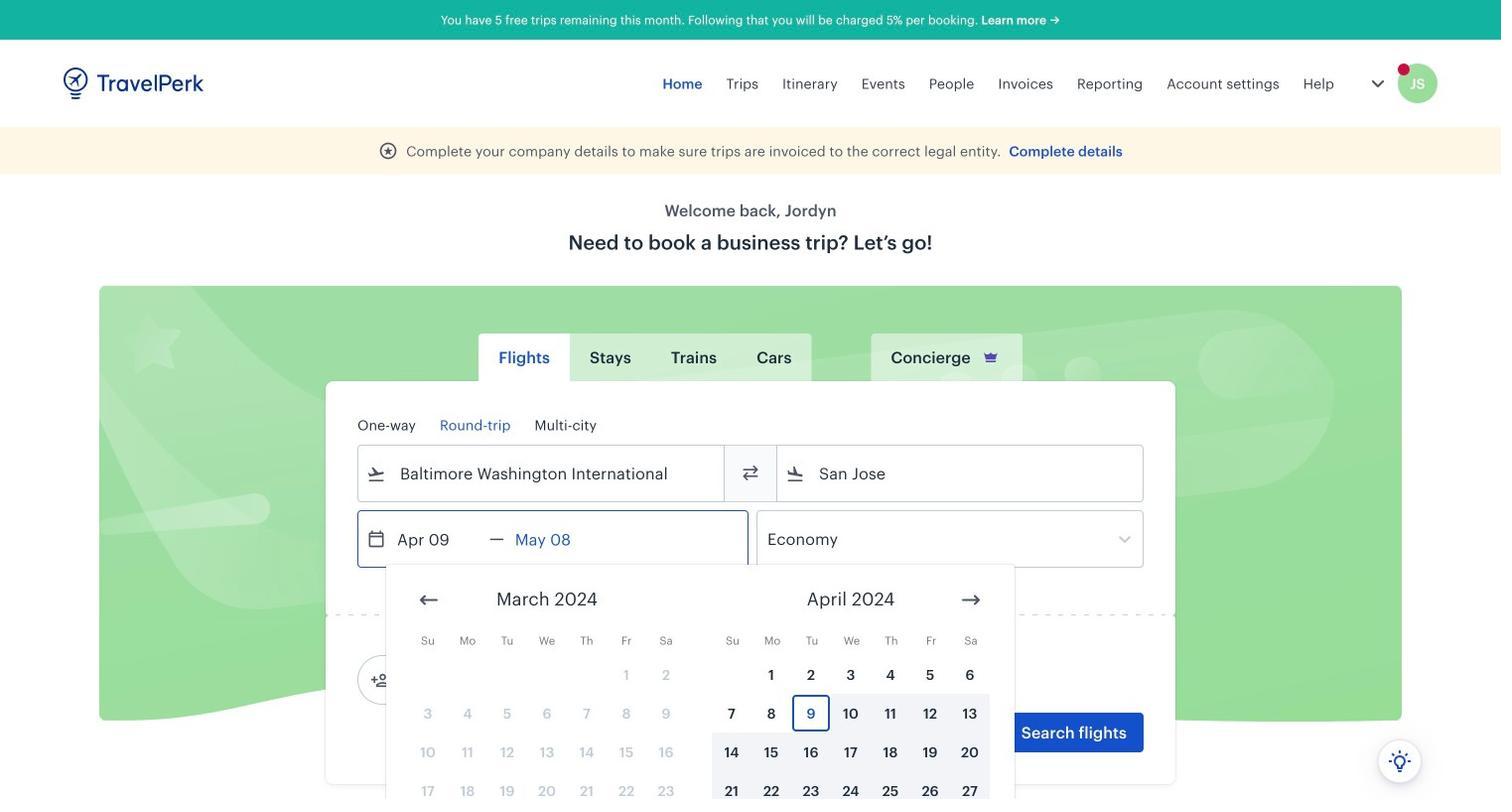 Task type: vqa. For each thing, say whether or not it's contained in the screenshot.
1st American Airlines image from the top of the page
no



Task type: describe. For each thing, give the bounding box(es) containing it.
move forward to switch to the next month. image
[[959, 588, 983, 612]]

move backward to switch to the previous month. image
[[417, 588, 441, 612]]

From search field
[[386, 458, 698, 490]]



Task type: locate. For each thing, give the bounding box(es) containing it.
Add first traveler search field
[[390, 664, 597, 696]]

calendar application
[[386, 565, 1502, 800]]

To search field
[[805, 458, 1117, 490]]

Depart text field
[[386, 511, 490, 567]]

Return text field
[[504, 511, 608, 567]]



